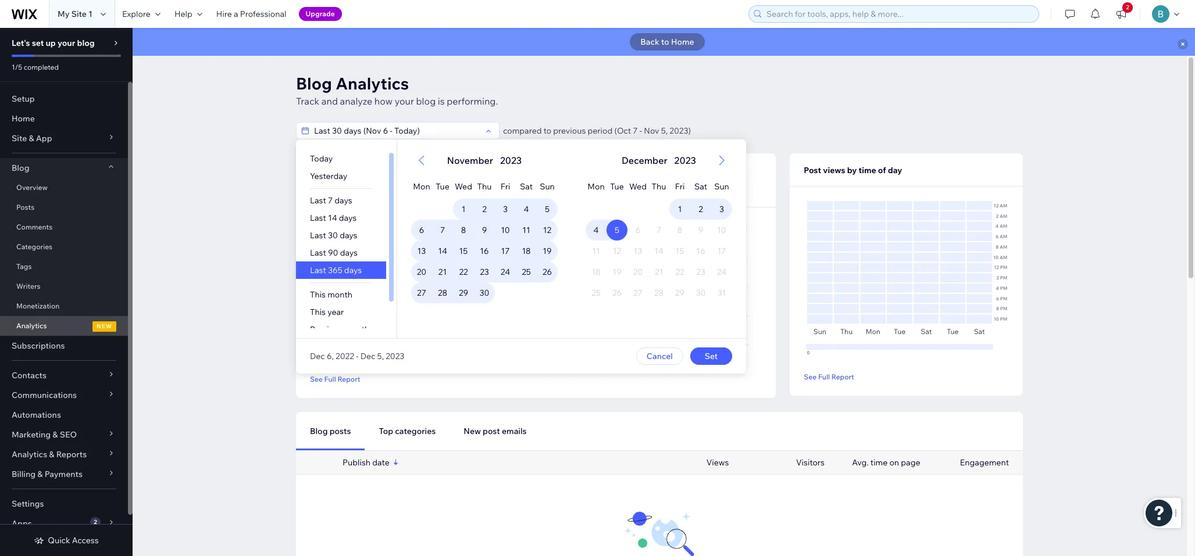 Task type: describe. For each thing, give the bounding box(es) containing it.
payments
[[45, 470, 83, 480]]

this for this year
[[310, 307, 326, 318]]

compared
[[503, 126, 542, 136]]

mon tue wed thu for 6
[[413, 182, 492, 192]]

0 vertical spatial 7
[[633, 126, 638, 136]]

90
[[328, 248, 338, 258]]

communications
[[12, 391, 77, 401]]

22
[[459, 267, 468, 278]]

and
[[322, 95, 338, 107]]

your inside blog analytics track and analyze how your blog is performing.
[[395, 95, 414, 107]]

avg.
[[853, 458, 869, 469]]

app
[[36, 133, 52, 144]]

last 7 days
[[310, 196, 352, 206]]

december
[[622, 155, 668, 166]]

& for marketing
[[53, 430, 58, 441]]

date
[[373, 458, 390, 469]]

1/5 completed
[[12, 63, 59, 72]]

set
[[32, 38, 44, 48]]

new post emails
[[464, 427, 527, 437]]

new for 0
[[494, 168, 511, 178]]

days for last 365 days
[[344, 265, 362, 276]]

thu for 4
[[652, 182, 667, 192]]

0 button
[[572, 154, 664, 207]]

yesterday
[[310, 171, 348, 182]]

28
[[438, 288, 448, 299]]

blog button
[[0, 158, 128, 178]]

billing
[[12, 470, 36, 480]]

25
[[522, 267, 531, 278]]

setup link
[[0, 89, 128, 109]]

report for see full report button to the left
[[338, 375, 361, 384]]

18
[[522, 246, 531, 257]]

sat for 4
[[695, 182, 708, 192]]

last 14 days
[[310, 213, 357, 223]]

a
[[234, 9, 238, 19]]

analytics inside blog analytics track and analyze how your blog is performing.
[[336, 73, 409, 94]]

1/5
[[12, 63, 22, 72]]

analytics & reports
[[12, 450, 87, 460]]

posts
[[330, 427, 351, 437]]

2 inside sidebar element
[[94, 519, 97, 527]]

on
[[890, 458, 900, 469]]

13
[[418, 246, 426, 257]]

views for 0
[[329, 168, 351, 178]]

quick access
[[48, 536, 99, 546]]

& for analytics
[[49, 450, 54, 460]]

blog inside blog analytics track and analyze how your blog is performing.
[[416, 95, 436, 107]]

1 horizontal spatial see
[[804, 373, 817, 381]]

period
[[588, 126, 613, 136]]

sun for 4
[[715, 182, 730, 192]]

2 vertical spatial 7
[[441, 225, 445, 236]]

visitors button
[[388, 154, 480, 207]]

post views 0
[[310, 168, 351, 193]]

row containing 4
[[586, 220, 733, 241]]

upgrade button
[[299, 7, 342, 21]]

compared to previous period (oct 7 - nov 5, 2023)
[[503, 126, 691, 136]]

1 dec from the left
[[310, 352, 325, 362]]

top categories button
[[365, 413, 450, 451]]

publish
[[343, 458, 371, 469]]

marketing & seo button
[[0, 425, 128, 445]]

contacts button
[[0, 366, 128, 386]]

17
[[501, 246, 510, 257]]

blog inside dropdown button
[[12, 163, 29, 173]]

2023)
[[670, 126, 691, 136]]

professional
[[240, 9, 287, 19]]

previous
[[554, 126, 586, 136]]

site & app
[[12, 133, 52, 144]]

days for last 90 days
[[340, 248, 358, 258]]

contacts
[[12, 371, 47, 381]]

this year
[[310, 307, 344, 318]]

avg. time on page
[[853, 458, 921, 469]]

analyze
[[340, 95, 373, 107]]

full for right see full report button
[[819, 373, 831, 381]]

15
[[460, 246, 468, 257]]

row containing 27
[[411, 283, 558, 304]]

0 horizontal spatial 4
[[524, 204, 529, 215]]

list box containing today
[[296, 150, 397, 339]]

set
[[705, 352, 718, 362]]

views for by
[[824, 165, 846, 176]]

hire
[[216, 9, 232, 19]]

page
[[902, 458, 921, 469]]

14 inside "list box"
[[328, 213, 337, 223]]

alert containing december
[[619, 154, 700, 168]]

1 horizontal spatial -
[[640, 126, 643, 136]]

upgrade
[[306, 9, 335, 18]]

7 inside "list box"
[[328, 196, 333, 206]]

1 horizontal spatial 4
[[594, 225, 599, 236]]

completed
[[24, 63, 59, 72]]

reports
[[56, 450, 87, 460]]

last 30 days
[[310, 230, 358, 241]]

2022
[[336, 352, 354, 362]]

grid containing december
[[572, 140, 747, 339]]

row containing 6
[[411, 220, 558, 241]]

last 365 days
[[310, 265, 362, 276]]

mon for 4
[[588, 182, 605, 192]]

comments
[[16, 223, 52, 232]]

1 row group from the left
[[397, 199, 572, 339]]

cancel button
[[637, 348, 684, 365]]

access
[[72, 536, 99, 546]]

0 horizontal spatial see full report
[[310, 375, 361, 384]]

2 inside 2 button
[[1127, 3, 1130, 11]]

track
[[296, 95, 320, 107]]

0 horizontal spatial see
[[310, 375, 323, 384]]

analytics & reports button
[[0, 445, 128, 465]]

blog for analytics
[[296, 73, 332, 94]]

24
[[501, 267, 510, 278]]

quick
[[48, 536, 70, 546]]

last for last 7 days
[[310, 196, 326, 206]]

hire a professional
[[216, 9, 287, 19]]

1 for 6
[[462, 204, 466, 215]]

help
[[175, 9, 192, 19]]

post views by time of day
[[804, 165, 903, 176]]

blog posts button
[[296, 413, 365, 451]]

analytics for analytics
[[16, 322, 47, 331]]

new post emails button
[[450, 413, 541, 451]]

subscribers
[[513, 168, 558, 178]]

categories
[[16, 243, 52, 251]]

days for last 7 days
[[335, 196, 352, 206]]

2 button
[[1109, 0, 1135, 28]]

3 for 6
[[503, 204, 508, 215]]

subscriptions link
[[0, 336, 128, 356]]

1 vertical spatial time
[[871, 458, 888, 469]]

0 for new subscribers 0
[[494, 179, 501, 193]]

blog inside sidebar element
[[77, 38, 95, 48]]

sat for 6
[[520, 182, 533, 192]]

to for compared
[[544, 126, 552, 136]]

full for see full report button to the left
[[324, 375, 336, 384]]

billing & payments
[[12, 470, 83, 480]]

20
[[417, 267, 427, 278]]

6
[[419, 225, 424, 236]]

1 horizontal spatial site
[[71, 9, 87, 19]]

1 vertical spatial -
[[356, 352, 359, 362]]

last for last 30 days
[[310, 230, 326, 241]]

2023 for november
[[500, 155, 522, 166]]

1 for 4
[[678, 204, 682, 215]]

0 horizontal spatial see full report button
[[310, 374, 361, 385]]

views
[[707, 458, 730, 469]]

month for previous month
[[345, 325, 370, 335]]

previous month
[[310, 325, 370, 335]]

day
[[889, 165, 903, 176]]

cancel
[[647, 352, 673, 362]]



Task type: vqa. For each thing, say whether or not it's contained in the screenshot.
Pricing on the left bottom of the page
no



Task type: locate. For each thing, give the bounding box(es) containing it.
alert down compared
[[444, 154, 526, 168]]

last 90 days
[[310, 248, 358, 258]]

2 grid from the left
[[572, 140, 747, 339]]

wed for 6
[[455, 182, 473, 192]]

year
[[328, 307, 344, 318]]

0 vertical spatial 14
[[328, 213, 337, 223]]

2 last from the top
[[310, 213, 326, 223]]

your inside sidebar element
[[58, 38, 75, 48]]

1 vertical spatial analytics
[[16, 322, 47, 331]]

new inside new subscribers 0
[[494, 168, 511, 178]]

0 horizontal spatial mon tue wed thu
[[413, 182, 492, 192]]

3 for 4
[[720, 204, 725, 215]]

1 horizontal spatial report
[[832, 373, 855, 381]]

analytics down 'monetization'
[[16, 322, 47, 331]]

my site 1
[[58, 9, 92, 19]]

mon tue wed thu down 'december'
[[588, 182, 667, 192]]

2023 down '2023)'
[[675, 155, 697, 166]]

None field
[[311, 123, 482, 139]]

tuesday, december 5, 2023 cell
[[607, 220, 628, 241]]

see full report button
[[804, 372, 855, 382], [310, 374, 361, 385]]

this for this month
[[310, 290, 326, 300]]

nov
[[644, 126, 660, 136]]

0 horizontal spatial 5
[[545, 204, 550, 215]]

home inside sidebar element
[[12, 113, 35, 124]]

30 right '29'
[[480, 288, 490, 299]]

0 horizontal spatial full
[[324, 375, 336, 384]]

0 vertical spatial new
[[494, 168, 511, 178]]

to right back
[[662, 37, 670, 47]]

see
[[804, 373, 817, 381], [310, 375, 323, 384]]

fri up 10
[[501, 182, 511, 192]]

days right the 90
[[340, 248, 358, 258]]

0 vertical spatial site
[[71, 9, 87, 19]]

mon up 6
[[413, 182, 430, 192]]

2 horizontal spatial 7
[[633, 126, 638, 136]]

site inside 'dropdown button'
[[12, 133, 27, 144]]

1 mon from the left
[[413, 182, 430, 192]]

0 horizontal spatial 2023
[[386, 352, 405, 362]]

1 sun from the left
[[540, 182, 555, 192]]

1 horizontal spatial new
[[494, 168, 511, 178]]

1 horizontal spatial 3
[[720, 204, 725, 215]]

- right '2022'
[[356, 352, 359, 362]]

0 horizontal spatial post
[[310, 168, 327, 178]]

0 horizontal spatial tue
[[436, 182, 450, 192]]

mon for 6
[[413, 182, 430, 192]]

november
[[447, 155, 494, 166]]

0 vertical spatial your
[[58, 38, 75, 48]]

list box
[[296, 150, 397, 339]]

time
[[859, 165, 877, 176], [871, 458, 888, 469]]

blog analytics track and analyze how your blog is performing.
[[296, 73, 498, 107]]

to left previous in the top left of the page
[[544, 126, 552, 136]]

2 horizontal spatial 2023
[[675, 155, 697, 166]]

1 alert from the left
[[444, 154, 526, 168]]

blog for posts
[[310, 427, 328, 437]]

19
[[543, 246, 552, 257]]

0 vertical spatial blog
[[296, 73, 332, 94]]

blog left is
[[416, 95, 436, 107]]

1 tue from the left
[[436, 182, 450, 192]]

new for emails
[[464, 427, 481, 437]]

2 dec from the left
[[361, 352, 376, 362]]

30 inside "list box"
[[328, 230, 338, 241]]

home link
[[0, 109, 128, 129]]

fri down '2023)'
[[675, 182, 685, 192]]

1 horizontal spatial 7
[[441, 225, 445, 236]]

this
[[310, 290, 326, 300], [310, 307, 326, 318]]

dec 6, 2022 - dec 5, 2023
[[310, 352, 405, 362]]

grid containing november
[[397, 140, 572, 339]]

0 vertical spatial visitors
[[402, 168, 431, 178]]

blog
[[296, 73, 332, 94], [12, 163, 29, 173], [310, 427, 328, 437]]

1 horizontal spatial post
[[804, 165, 822, 176]]

& inside 'dropdown button'
[[29, 133, 34, 144]]

blog inside button
[[310, 427, 328, 437]]

writers link
[[0, 277, 128, 297]]

0 for post views 0
[[310, 179, 317, 193]]

1 horizontal spatial wed
[[630, 182, 647, 192]]

last left 365
[[310, 265, 326, 276]]

comments link
[[0, 218, 128, 237]]

1 horizontal spatial fri
[[675, 182, 685, 192]]

- left nov
[[640, 126, 643, 136]]

your
[[58, 38, 75, 48], [395, 95, 414, 107]]

your right the how
[[395, 95, 414, 107]]

7 right (oct
[[633, 126, 638, 136]]

mon tue wed thu
[[413, 182, 492, 192], [588, 182, 667, 192]]

0 inside post views 0
[[310, 179, 317, 193]]

1 vertical spatial 7
[[328, 196, 333, 206]]

last left the 90
[[310, 248, 326, 258]]

0 horizontal spatial alert
[[444, 154, 526, 168]]

row
[[411, 171, 558, 199], [586, 171, 733, 199], [411, 199, 558, 220], [586, 199, 733, 220], [411, 220, 558, 241], [586, 220, 733, 241], [411, 241, 558, 262], [586, 241, 733, 262], [411, 262, 558, 283], [586, 262, 733, 283], [411, 283, 558, 304], [586, 283, 733, 304], [411, 304, 558, 325]]

last for last 365 days
[[310, 265, 326, 276]]

2023
[[500, 155, 522, 166], [675, 155, 697, 166], [386, 352, 405, 362]]

sidebar element
[[0, 28, 133, 557]]

fri
[[501, 182, 511, 192], [675, 182, 685, 192]]

1 vertical spatial 14
[[438, 246, 447, 257]]

0 horizontal spatial 5,
[[377, 352, 384, 362]]

mon tue wed thu down "november" on the left top of the page
[[413, 182, 492, 192]]

help button
[[168, 0, 209, 28]]

visitors up 6
[[402, 168, 431, 178]]

blog left posts
[[310, 427, 328, 437]]

1 horizontal spatial 5,
[[662, 126, 668, 136]]

1 horizontal spatial 0
[[494, 179, 501, 193]]

1 horizontal spatial dec
[[361, 352, 376, 362]]

0 horizontal spatial fri
[[501, 182, 511, 192]]

26
[[543, 267, 552, 278]]

analytics inside dropdown button
[[12, 450, 47, 460]]

emails
[[502, 427, 527, 437]]

2 row group from the left
[[572, 199, 747, 339]]

tue for 4
[[611, 182, 624, 192]]

alert containing november
[[444, 154, 526, 168]]

days for last 30 days
[[340, 230, 358, 241]]

365
[[328, 265, 343, 276]]

report
[[832, 373, 855, 381], [338, 375, 361, 384]]

0 horizontal spatial blog
[[77, 38, 95, 48]]

14 up the last 30 days
[[328, 213, 337, 223]]

tue down 'december'
[[611, 182, 624, 192]]

1 vertical spatial 5
[[615, 225, 620, 236]]

last down last 14 days
[[310, 230, 326, 241]]

0 horizontal spatial site
[[12, 133, 27, 144]]

1 3 from the left
[[503, 204, 508, 215]]

new left post
[[464, 427, 481, 437]]

2 vertical spatial analytics
[[12, 450, 47, 460]]

1 wed from the left
[[455, 182, 473, 192]]

analytics
[[336, 73, 409, 94], [16, 322, 47, 331], [12, 450, 47, 460]]

this left year
[[310, 307, 326, 318]]

hire a professional link
[[209, 0, 294, 28]]

blog up the overview
[[12, 163, 29, 173]]

2
[[1127, 3, 1130, 11], [483, 204, 487, 215], [699, 204, 704, 215], [94, 519, 97, 527]]

2 thu from the left
[[652, 182, 667, 192]]

1 horizontal spatial mon
[[588, 182, 605, 192]]

billing & payments button
[[0, 465, 128, 485]]

days up last 14 days
[[335, 196, 352, 206]]

1 horizontal spatial thu
[[652, 182, 667, 192]]

fri for 4
[[675, 182, 685, 192]]

7 left 8 on the left top
[[441, 225, 445, 236]]

1 vertical spatial month
[[345, 325, 370, 335]]

0 vertical spatial 5,
[[662, 126, 668, 136]]

site right my
[[71, 9, 87, 19]]

1 this from the top
[[310, 290, 326, 300]]

home right back
[[672, 37, 695, 47]]

1 thu from the left
[[478, 182, 492, 192]]

5 up 12
[[545, 204, 550, 215]]

mon down compared to previous period (oct 7 - nov 5, 2023)
[[588, 182, 605, 192]]

1 horizontal spatial 14
[[438, 246, 447, 257]]

0 inside 0 "button"
[[586, 179, 593, 193]]

post down today
[[310, 168, 327, 178]]

last up last 14 days
[[310, 196, 326, 206]]

0 vertical spatial 30
[[328, 230, 338, 241]]

1 horizontal spatial 5
[[615, 225, 620, 236]]

& for billing
[[37, 470, 43, 480]]

0 horizontal spatial 7
[[328, 196, 333, 206]]

top
[[379, 427, 393, 437]]

blog down my site 1 at the top of the page
[[77, 38, 95, 48]]

5 down 0 "button"
[[615, 225, 620, 236]]

1 horizontal spatial to
[[662, 37, 670, 47]]

1 vertical spatial site
[[12, 133, 27, 144]]

new
[[97, 323, 112, 331]]

dec left 6,
[[310, 352, 325, 362]]

wed down "november" on the left top of the page
[[455, 182, 473, 192]]

visitors left avg.
[[797, 458, 825, 469]]

5 inside cell
[[615, 225, 620, 236]]

0 horizontal spatial new
[[464, 427, 481, 437]]

row containing 20
[[411, 262, 558, 283]]

6,
[[327, 352, 334, 362]]

7 up last 14 days
[[328, 196, 333, 206]]

post inside post views 0
[[310, 168, 327, 178]]

0 horizontal spatial thu
[[478, 182, 492, 192]]

1 horizontal spatial see full report
[[804, 373, 855, 381]]

2 horizontal spatial 1
[[678, 204, 682, 215]]

to
[[662, 37, 670, 47], [544, 126, 552, 136]]

0 horizontal spatial 1
[[88, 9, 92, 19]]

1 horizontal spatial sat
[[695, 182, 708, 192]]

by
[[848, 165, 857, 176]]

posts link
[[0, 198, 128, 218]]

back to home button
[[630, 33, 705, 51]]

14 left '15'
[[438, 246, 447, 257]]

new inside button
[[464, 427, 481, 437]]

0 horizontal spatial views
[[329, 168, 351, 178]]

1 0 from the left
[[310, 179, 317, 193]]

0 horizontal spatial sun
[[540, 182, 555, 192]]

0 vertical spatial 5
[[545, 204, 550, 215]]

thu down 'december'
[[652, 182, 667, 192]]

post for 0
[[310, 168, 327, 178]]

this month
[[310, 290, 353, 300]]

post for by
[[804, 165, 822, 176]]

1 sat from the left
[[520, 182, 533, 192]]

& inside 'popup button'
[[37, 470, 43, 480]]

1 vertical spatial home
[[12, 113, 35, 124]]

5
[[545, 204, 550, 215], [615, 225, 620, 236]]

30 up the 90
[[328, 230, 338, 241]]

11
[[523, 225, 531, 236]]

monetization link
[[0, 297, 128, 317]]

1 mon tue wed thu from the left
[[413, 182, 492, 192]]

mon
[[413, 182, 430, 192], [588, 182, 605, 192]]

& for site
[[29, 133, 34, 144]]

0 vertical spatial month
[[328, 290, 353, 300]]

report for right see full report button
[[832, 373, 855, 381]]

previous
[[310, 325, 343, 335]]

3
[[503, 204, 508, 215], [720, 204, 725, 215]]

2 sun from the left
[[715, 182, 730, 192]]

2 mon tue wed thu from the left
[[588, 182, 667, 192]]

set button
[[691, 348, 733, 365]]

2 0 from the left
[[494, 179, 501, 193]]

posts
[[16, 203, 34, 212]]

this up this year
[[310, 290, 326, 300]]

back to home
[[641, 37, 695, 47]]

0 vertical spatial time
[[859, 165, 877, 176]]

sun for 6
[[540, 182, 555, 192]]

2023 right '2022'
[[386, 352, 405, 362]]

wed for 4
[[630, 182, 647, 192]]

2 fri from the left
[[675, 182, 685, 192]]

visitors inside button
[[402, 168, 431, 178]]

tags
[[16, 262, 32, 271]]

8
[[461, 225, 466, 236]]

analytics down marketing
[[12, 450, 47, 460]]

2 mon from the left
[[588, 182, 605, 192]]

1 horizontal spatial 30
[[480, 288, 490, 299]]

3 last from the top
[[310, 230, 326, 241]]

row group
[[397, 199, 572, 339], [572, 199, 747, 339]]

home down the setup
[[12, 113, 35, 124]]

fri for 6
[[501, 182, 511, 192]]

site left app
[[12, 133, 27, 144]]

4 left tuesday, december 5, 2023 cell
[[594, 225, 599, 236]]

is
[[438, 95, 445, 107]]

5 last from the top
[[310, 265, 326, 276]]

subscriptions
[[12, 341, 65, 352]]

2 tue from the left
[[611, 182, 624, 192]]

0 vertical spatial home
[[672, 37, 695, 47]]

days up last 90 days
[[340, 230, 358, 241]]

0 horizontal spatial 30
[[328, 230, 338, 241]]

1 vertical spatial this
[[310, 307, 326, 318]]

1 horizontal spatial views
[[824, 165, 846, 176]]

& left reports
[[49, 450, 54, 460]]

0 horizontal spatial 0
[[310, 179, 317, 193]]

1 horizontal spatial full
[[819, 373, 831, 381]]

2 sat from the left
[[695, 182, 708, 192]]

0
[[310, 179, 317, 193], [494, 179, 501, 193], [586, 179, 593, 193]]

tue down "november" on the left top of the page
[[436, 182, 450, 192]]

1 horizontal spatial home
[[672, 37, 695, 47]]

month
[[328, 290, 353, 300], [345, 325, 370, 335]]

1 vertical spatial 30
[[480, 288, 490, 299]]

new left subscribers
[[494, 168, 511, 178]]

0 inside new subscribers 0
[[494, 179, 501, 193]]

monetization
[[16, 302, 60, 311]]

thu for 6
[[478, 182, 492, 192]]

month up year
[[328, 290, 353, 300]]

0 horizontal spatial sat
[[520, 182, 533, 192]]

1 last from the top
[[310, 196, 326, 206]]

days right 365
[[344, 265, 362, 276]]

explore
[[122, 9, 151, 19]]

wed down 'december'
[[630, 182, 647, 192]]

0 horizontal spatial 3
[[503, 204, 508, 215]]

5, right '2022'
[[377, 352, 384, 362]]

analytics for analytics & reports
[[12, 450, 47, 460]]

5,
[[662, 126, 668, 136], [377, 352, 384, 362]]

views left the by
[[824, 165, 846, 176]]

4 up 11
[[524, 204, 529, 215]]

12
[[543, 225, 552, 236]]

1 horizontal spatial mon tue wed thu
[[588, 182, 667, 192]]

automations
[[12, 410, 61, 421]]

views inside post views 0
[[329, 168, 351, 178]]

days for last 14 days
[[339, 213, 357, 223]]

& left seo
[[53, 430, 58, 441]]

0 horizontal spatial home
[[12, 113, 35, 124]]

3 0 from the left
[[586, 179, 593, 193]]

time left of
[[859, 165, 877, 176]]

alert
[[444, 154, 526, 168], [619, 154, 700, 168]]

categories link
[[0, 237, 128, 257]]

days
[[335, 196, 352, 206], [339, 213, 357, 223], [340, 230, 358, 241], [340, 248, 358, 258], [344, 265, 362, 276]]

2 wed from the left
[[630, 182, 647, 192]]

1 vertical spatial blog
[[12, 163, 29, 173]]

2 vertical spatial blog
[[310, 427, 328, 437]]

2023 for december
[[675, 155, 697, 166]]

2023 up new subscribers 0
[[500, 155, 522, 166]]

1 horizontal spatial see full report button
[[804, 372, 855, 382]]

engagement
[[961, 458, 1010, 469]]

last for last 90 days
[[310, 248, 326, 258]]

dec right '2022'
[[361, 352, 376, 362]]

16
[[480, 246, 489, 257]]

1 fri from the left
[[501, 182, 511, 192]]

post
[[483, 427, 500, 437]]

5, right nov
[[662, 126, 668, 136]]

writers
[[16, 282, 41, 291]]

seo
[[60, 430, 77, 441]]

1 horizontal spatial visitors
[[797, 458, 825, 469]]

let's set up your blog
[[12, 38, 95, 48]]

0 horizontal spatial report
[[338, 375, 361, 384]]

1 vertical spatial blog
[[416, 95, 436, 107]]

blog inside blog analytics track and analyze how your blog is performing.
[[296, 73, 332, 94]]

categories
[[395, 427, 436, 437]]

dec
[[310, 352, 325, 362], [361, 352, 376, 362]]

2 this from the top
[[310, 307, 326, 318]]

back to home alert
[[133, 28, 1196, 56]]

home inside button
[[672, 37, 695, 47]]

1 vertical spatial 4
[[594, 225, 599, 236]]

communications button
[[0, 386, 128, 406]]

tue for 6
[[436, 182, 450, 192]]

month for this month
[[328, 290, 353, 300]]

0 horizontal spatial to
[[544, 126, 552, 136]]

Search for tools, apps, help & more... field
[[764, 6, 1036, 22]]

thu down "november" on the left top of the page
[[478, 182, 492, 192]]

2 3 from the left
[[720, 204, 725, 215]]

1 horizontal spatial blog
[[416, 95, 436, 107]]

grid
[[397, 140, 572, 339], [572, 140, 747, 339]]

apps
[[12, 519, 32, 530]]

your right up at the top of page
[[58, 38, 75, 48]]

to for back
[[662, 37, 670, 47]]

alert down nov
[[619, 154, 700, 168]]

views down today
[[329, 168, 351, 178]]

& right billing
[[37, 470, 43, 480]]

site & app button
[[0, 129, 128, 148]]

1 horizontal spatial 1
[[462, 204, 466, 215]]

2 alert from the left
[[619, 154, 700, 168]]

1 vertical spatial 5,
[[377, 352, 384, 362]]

how
[[375, 95, 393, 107]]

0 horizontal spatial -
[[356, 352, 359, 362]]

4 last from the top
[[310, 248, 326, 258]]

last down last 7 days
[[310, 213, 326, 223]]

1 grid from the left
[[397, 140, 572, 339]]

mon tue wed thu for 4
[[588, 182, 667, 192]]

blog
[[77, 38, 95, 48], [416, 95, 436, 107]]

0 horizontal spatial wed
[[455, 182, 473, 192]]

row containing 13
[[411, 241, 558, 262]]

9
[[482, 225, 487, 236]]

& left app
[[29, 133, 34, 144]]

0 horizontal spatial 14
[[328, 213, 337, 223]]

blog up 'track'
[[296, 73, 332, 94]]

month up dec 6, 2022 - dec 5, 2023
[[345, 325, 370, 335]]

time left on
[[871, 458, 888, 469]]

last for last 14 days
[[310, 213, 326, 223]]

0 horizontal spatial visitors
[[402, 168, 431, 178]]

days up the last 30 days
[[339, 213, 357, 223]]

new subscribers 0
[[494, 168, 558, 193]]

post left the by
[[804, 165, 822, 176]]

1 horizontal spatial 2023
[[500, 155, 522, 166]]

0 vertical spatial 4
[[524, 204, 529, 215]]

to inside button
[[662, 37, 670, 47]]

today
[[310, 154, 333, 164]]

0 vertical spatial -
[[640, 126, 643, 136]]

0 horizontal spatial mon
[[413, 182, 430, 192]]

1 horizontal spatial alert
[[619, 154, 700, 168]]

analytics up the how
[[336, 73, 409, 94]]

2 horizontal spatial 0
[[586, 179, 593, 193]]



